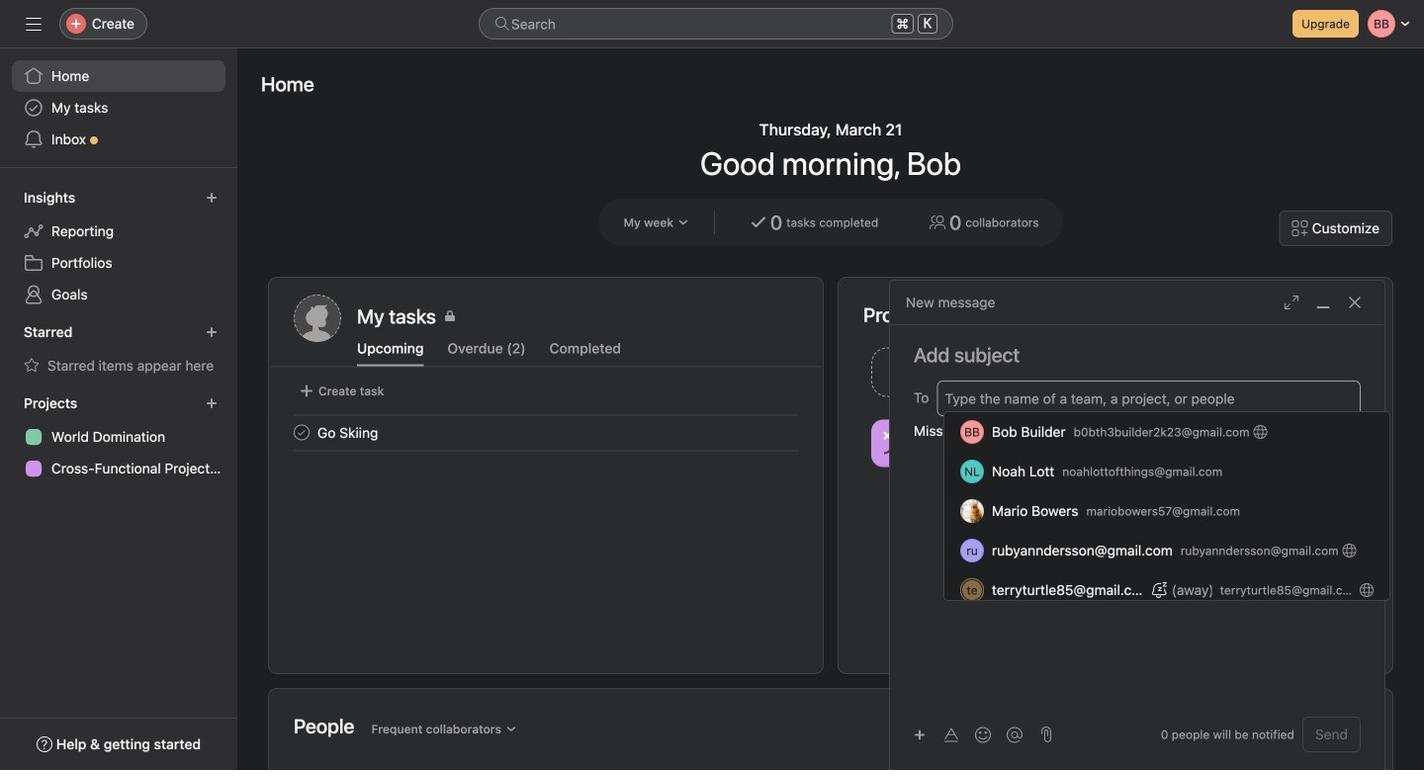 Task type: locate. For each thing, give the bounding box(es) containing it.
1 horizontal spatial list item
[[864, 342, 1117, 403]]

list box
[[945, 413, 1390, 601]]

dialog
[[891, 281, 1385, 771]]

global element
[[0, 48, 237, 167]]

hide sidebar image
[[26, 16, 42, 32]]

Add subject text field
[[891, 341, 1385, 369]]

list item
[[864, 342, 1117, 403], [270, 415, 823, 451]]

projects element
[[0, 386, 237, 489]]

Mark complete checkbox
[[290, 421, 314, 445]]

0 horizontal spatial list item
[[270, 415, 823, 451]]

mark complete image
[[290, 421, 314, 445]]

Search tasks, projects, and more text field
[[479, 8, 954, 40]]

None field
[[479, 8, 954, 40]]

add items to starred image
[[206, 327, 218, 338]]

toolbar
[[906, 721, 1033, 750]]

0 vertical spatial list item
[[864, 342, 1117, 403]]

rocket image
[[1136, 361, 1160, 384]]

new insights image
[[206, 192, 218, 204]]



Task type: vqa. For each thing, say whether or not it's contained in the screenshot.
'New insights' image
yes



Task type: describe. For each thing, give the bounding box(es) containing it.
minimize image
[[1316, 295, 1332, 311]]

starred element
[[0, 315, 237, 386]]

at mention image
[[1007, 728, 1023, 744]]

new project or portfolio image
[[206, 398, 218, 410]]

close image
[[1348, 295, 1364, 311]]

expand popout to full screen image
[[1284, 295, 1300, 311]]

insights element
[[0, 180, 237, 315]]

insert an object image
[[914, 730, 926, 742]]

Type the name of a team, a project, or people text field
[[945, 387, 1351, 411]]

add profile photo image
[[294, 295, 341, 342]]

1 vertical spatial list item
[[270, 415, 823, 451]]

line_and_symbols image
[[884, 432, 907, 456]]



